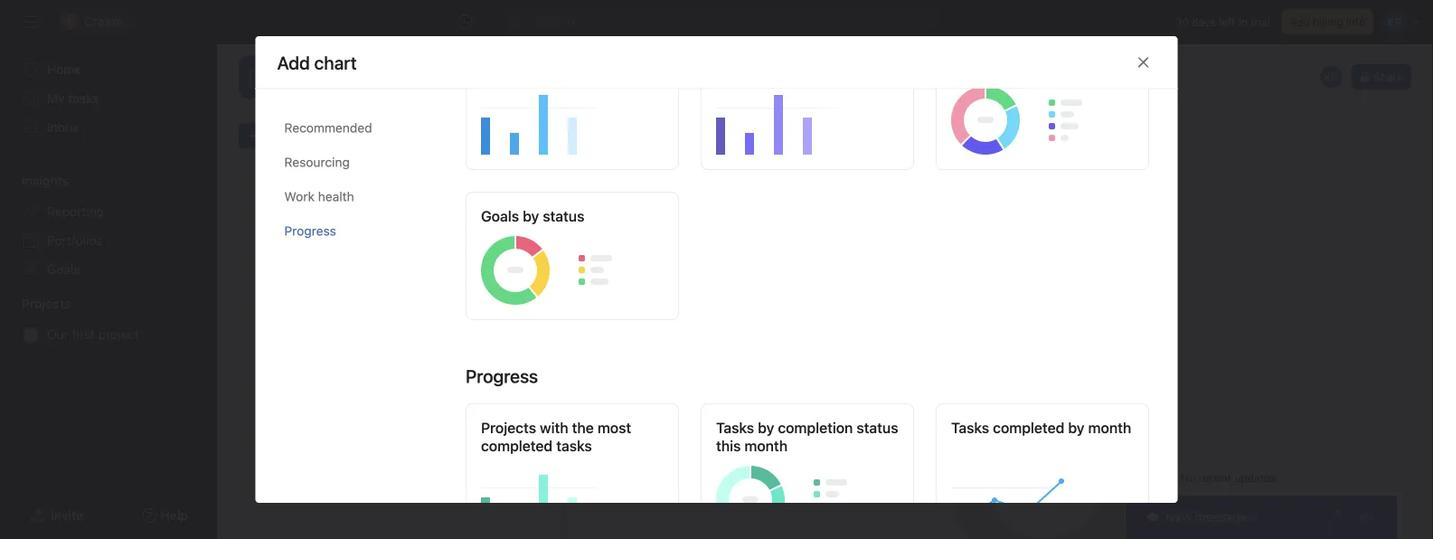 Task type: describe. For each thing, give the bounding box(es) containing it.
goals for goals by status
[[481, 208, 519, 225]]

projects with the most completed tasks
[[481, 419, 631, 455]]

progress button for resourcing
[[284, 214, 436, 248]]

image of a blue lollipop chart image
[[716, 447, 901, 519]]

with
[[540, 419, 568, 437]]

recent
[[1199, 472, 1232, 484]]

insights
[[22, 173, 69, 188]]

status
[[857, 419, 898, 437]]

report image
[[250, 66, 271, 88]]

0 vertical spatial project
[[552, 183, 586, 218]]

goals link
[[11, 255, 206, 284]]

custom chart
[[543, 241, 632, 258]]

work health for progress
[[284, 189, 354, 204]]

projects with the most completed tasks button
[[465, 404, 679, 539]]

goals by team button
[[465, 388, 679, 534]]

recommended for resourcing
[[284, 120, 372, 135]]

0 vertical spatial reporting link
[[297, 54, 354, 74]]

in inside button
[[383, 280, 392, 292]]

1 horizontal spatial in
[[1239, 15, 1248, 28]]

work health for resourcing
[[284, 189, 354, 204]]

left
[[1219, 15, 1236, 28]]

my inside button
[[395, 280, 411, 292]]

global element
[[0, 44, 217, 153]]

goals for goals by team
[[481, 404, 519, 421]]

image of a green donut chart image
[[716, 462, 901, 535]]

progress for progress
[[284, 224, 336, 239]]

resourcing button for progress
[[284, 145, 436, 180]]

by inside tasks by completion status this month
[[758, 419, 774, 437]]

image of a green column chart image
[[481, 462, 665, 535]]

my for my tasks
[[47, 91, 65, 106]]

close image for resourcing
[[1137, 55, 1151, 69]]

this week
[[779, 422, 843, 439]]

add chart for progress
[[277, 51, 357, 73]]

projects button
[[0, 295, 71, 313]]

image of a blue line chart image
[[951, 462, 1136, 535]]

the
[[572, 419, 594, 437]]

expand new message image
[[1327, 510, 1342, 525]]

info
[[1347, 15, 1366, 28]]

new message
[[1166, 510, 1248, 525]]

assignee
[[716, 422, 776, 439]]

our first project link
[[11, 320, 206, 349]]

inbox
[[47, 120, 79, 135]]

search list box
[[503, 7, 938, 36]]

work health button for progress
[[284, 180, 436, 214]]

add custom chart button
[[465, 158, 679, 305]]

recommended button for resourcing
[[284, 111, 436, 145]]

tasks in my workspace button
[[282, 273, 479, 299]]

recommended button for progress
[[284, 111, 436, 145]]

by project
[[951, 422, 1019, 439]]

goals by status
[[481, 208, 584, 225]]

0 vertical spatial image of a multicolored donut chart image
[[951, 82, 1136, 155]]

tasks by completion status this month button
[[701, 404, 914, 539]]

billing
[[1313, 15, 1344, 28]]

0 horizontal spatial reporting link
[[11, 197, 206, 226]]

add chart
[[261, 129, 311, 142]]

share button
[[1352, 64, 1412, 90]]

tasks inside this month's tasks by project
[[1042, 404, 1078, 421]]

image of a purple column chart image
[[716, 82, 901, 155]]

my for my first dashboard
[[297, 76, 322, 97]]

1 horizontal spatial reporting
[[297, 57, 354, 71]]

add to starred image
[[484, 80, 498, 94]]

resourcing for resourcing
[[284, 155, 350, 170]]

project inside "link"
[[98, 327, 139, 342]]

invite
[[51, 508, 83, 523]]

recommended for progress
[[284, 120, 372, 135]]

home
[[47, 62, 82, 77]]

1 horizontal spatial first
[[535, 211, 559, 234]]

goals for goals
[[47, 262, 80, 277]]

image of a blue column chart image inside "goals by team" button
[[481, 447, 665, 519]]

goals by team
[[481, 404, 576, 421]]

tasks for tasks completed by month
[[951, 419, 989, 437]]

completion
[[778, 419, 853, 437]]

add for add custom chart
[[512, 241, 539, 258]]

tasks for tasks by completion status this month
[[716, 419, 754, 437]]

30
[[1176, 15, 1190, 28]]

completed tasks
[[481, 438, 592, 455]]

kp button
[[1319, 64, 1345, 90]]

this month
[[716, 438, 788, 455]]

my tasks link
[[11, 84, 206, 113]]

projects for projects with the most completed tasks
[[481, 419, 536, 437]]

search button
[[503, 7, 938, 36]]

add chart for resourcing
[[277, 51, 357, 73]]

hide sidebar image
[[24, 14, 38, 29]]

month's
[[983, 404, 1038, 421]]



Task type: vqa. For each thing, say whether or not it's contained in the screenshot.
the Search by name or email 'text box' on the top
no



Task type: locate. For each thing, give the bounding box(es) containing it.
tasks by completion status this month
[[716, 419, 898, 455]]

1 vertical spatial projects
[[481, 419, 536, 437]]

resourcing
[[284, 155, 350, 170], [284, 155, 350, 170], [465, 350, 557, 371]]

tasks completed by month
[[951, 419, 1131, 437]]

1 horizontal spatial tasks
[[716, 419, 754, 437]]

1 vertical spatial first
[[72, 327, 95, 342]]

close image for progress
[[1137, 55, 1151, 69]]

1 vertical spatial goals
[[47, 262, 80, 277]]

2 vertical spatial goals
[[481, 404, 519, 421]]

tasks inside global element
[[68, 91, 99, 106]]

0 horizontal spatial project
[[98, 327, 139, 342]]

0 vertical spatial our first project
[[520, 183, 586, 250]]

tasks for upcoming
[[789, 404, 824, 421]]

goals down portfolios
[[47, 262, 80, 277]]

2 horizontal spatial tasks
[[1042, 404, 1078, 421]]

most
[[597, 419, 631, 437]]

upcoming tasks by assignee this week
[[716, 404, 844, 439]]

completed
[[993, 419, 1065, 437]]

projects up completed tasks
[[481, 419, 536, 437]]

reporting inside insights element
[[47, 204, 104, 219]]

projects inside projects with the most completed tasks
[[481, 419, 536, 437]]

goals
[[481, 208, 519, 225], [47, 262, 80, 277], [481, 404, 519, 421]]

projects down portfolios
[[22, 296, 71, 311]]

our inside our first project
[[520, 227, 542, 250]]

projects element
[[0, 288, 217, 353]]

tasks left workspace
[[351, 280, 380, 292]]

our down goals by status
[[520, 227, 542, 250]]

tasks completed by month button
[[936, 404, 1149, 539]]

goals left 'by team'
[[481, 404, 519, 421]]

project down goals link
[[98, 327, 139, 342]]

kp
[[1325, 71, 1339, 83]]

0 vertical spatial reporting
[[297, 57, 354, 71]]

0 horizontal spatial reporting
[[47, 204, 104, 219]]

my
[[297, 76, 322, 97], [47, 91, 65, 106], [395, 280, 411, 292]]

reporting up my first dashboard
[[297, 57, 354, 71]]

1 horizontal spatial project
[[552, 183, 586, 218]]

reporting link
[[297, 54, 354, 74], [11, 197, 206, 226]]

0 vertical spatial in
[[1239, 15, 1248, 28]]

health for resourcing
[[318, 189, 354, 204]]

1 horizontal spatial our
[[520, 227, 542, 250]]

tasks left completed
[[951, 419, 989, 437]]

reporting
[[297, 57, 354, 71], [47, 204, 104, 219]]

0 horizontal spatial our
[[47, 327, 69, 342]]

30 days left in trial
[[1176, 15, 1271, 28]]

1 vertical spatial reporting link
[[11, 197, 206, 226]]

1 horizontal spatial tasks
[[789, 404, 824, 421]]

my up inbox
[[47, 91, 65, 106]]

0 vertical spatial first
[[535, 211, 559, 234]]

0 horizontal spatial our first project
[[47, 327, 139, 342]]

work health button
[[284, 180, 436, 214], [284, 180, 436, 214]]

this month's tasks by project
[[951, 404, 1078, 439]]

1 vertical spatial project
[[98, 327, 139, 342]]

1 horizontal spatial by
[[828, 404, 844, 421]]

0 horizontal spatial tasks
[[351, 280, 380, 292]]

1 vertical spatial add
[[261, 129, 282, 142]]

0 horizontal spatial image of a multicolored donut chart image
[[481, 233, 665, 305]]

portfolios link
[[11, 226, 206, 255]]

recommended button
[[284, 111, 436, 145], [284, 111, 436, 145]]

2 horizontal spatial my
[[395, 280, 411, 292]]

projects for projects
[[22, 296, 71, 311]]

1 horizontal spatial projects
[[481, 419, 536, 437]]

portfolios
[[47, 233, 103, 248]]

no
[[1182, 472, 1196, 484]]

show options image
[[458, 80, 473, 94]]

add left billing
[[1290, 15, 1310, 28]]

first up add custom chart
[[535, 211, 559, 234]]

by up 'this month'
[[758, 419, 774, 437]]

progress
[[284, 224, 336, 239], [284, 224, 336, 239], [465, 366, 538, 387]]

first
[[535, 211, 559, 234], [72, 327, 95, 342]]

0 horizontal spatial first
[[72, 327, 95, 342]]

first down goals link
[[72, 327, 95, 342]]

add custom chart
[[512, 241, 632, 258]]

1 vertical spatial image of a multicolored donut chart image
[[481, 233, 665, 305]]

0 horizontal spatial add
[[261, 129, 282, 142]]

tasks right 'month's'
[[1042, 404, 1078, 421]]

tasks in my workspace
[[351, 280, 471, 292]]

my left workspace
[[395, 280, 411, 292]]

close image
[[1137, 55, 1151, 69], [1137, 55, 1151, 69], [1356, 510, 1370, 525]]

by month
[[1068, 419, 1131, 437]]

add chart button
[[239, 123, 320, 148]]

our first project
[[520, 183, 586, 250], [47, 327, 139, 342]]

invite button
[[17, 499, 95, 532]]

project up add custom chart
[[552, 183, 586, 218]]

projects inside dropdown button
[[22, 296, 71, 311]]

tasks
[[68, 91, 99, 106], [789, 404, 824, 421], [1042, 404, 1078, 421]]

add for add chart
[[261, 129, 282, 142]]

insights button
[[0, 172, 69, 190]]

2 horizontal spatial add
[[1290, 15, 1310, 28]]

work for resourcing
[[284, 189, 315, 204]]

insights element
[[0, 165, 217, 288]]

our down projects dropdown button in the left of the page
[[47, 327, 69, 342]]

1 vertical spatial in
[[383, 280, 392, 292]]

tasks up 'this month'
[[716, 419, 754, 437]]

trial
[[1251, 15, 1271, 28]]

chart
[[285, 129, 311, 142]]

days
[[1193, 15, 1216, 28]]

updates
[[1235, 472, 1276, 484]]

goals inside insights element
[[47, 262, 80, 277]]

resourcing for progress
[[284, 155, 350, 170]]

progress button for progress
[[284, 214, 436, 248]]

1 horizontal spatial my
[[297, 76, 322, 97]]

in left workspace
[[383, 280, 392, 292]]

0 vertical spatial goals
[[481, 208, 519, 225]]

add billing info button
[[1282, 9, 1374, 34]]

by up this week
[[828, 404, 844, 421]]

work health button for resourcing
[[284, 180, 436, 214]]

workspace
[[414, 280, 471, 292]]

0 vertical spatial image of a blue column chart image
[[481, 82, 665, 155]]

0 horizontal spatial in
[[383, 280, 392, 292]]

tasks up this week
[[789, 404, 824, 421]]

add
[[1290, 15, 1310, 28], [261, 129, 282, 142], [512, 241, 539, 258]]

tasks for my
[[68, 91, 99, 106]]

in
[[1239, 15, 1248, 28], [383, 280, 392, 292]]

add for add billing info
[[1290, 15, 1310, 28]]

my tasks
[[47, 91, 99, 106]]

0 vertical spatial projects
[[22, 296, 71, 311]]

0 horizontal spatial tasks
[[68, 91, 99, 106]]

1 vertical spatial image of a blue column chart image
[[481, 447, 665, 519]]

1 horizontal spatial our first project
[[520, 183, 586, 250]]

by
[[828, 404, 844, 421], [758, 419, 774, 437]]

share
[[1374, 71, 1404, 83]]

image of a multicolored donut chart image
[[951, 82, 1136, 155], [481, 233, 665, 305]]

tasks
[[351, 280, 380, 292], [716, 419, 754, 437], [951, 419, 989, 437]]

home link
[[11, 55, 206, 84]]

tasks inside upcoming tasks by assignee this week
[[789, 404, 824, 421]]

1 horizontal spatial add
[[512, 241, 539, 258]]

health for progress
[[318, 189, 354, 204]]

this month's tasks by project button
[[936, 388, 1149, 534]]

project
[[552, 183, 586, 218], [98, 327, 139, 342]]

search
[[534, 14, 575, 29]]

by inside upcoming tasks by assignee this week
[[828, 404, 844, 421]]

work health
[[284, 189, 354, 204], [284, 189, 354, 204]]

my first dashboard
[[297, 76, 449, 97]]

image of a multicolored column chart image
[[951, 447, 1136, 519]]

2 image of a blue column chart image from the top
[[481, 447, 665, 519]]

by status
[[522, 208, 584, 225]]

reporting up portfolios
[[47, 204, 104, 219]]

upcoming
[[716, 404, 785, 421]]

progress for resourcing
[[284, 224, 336, 239]]

work for progress
[[284, 189, 315, 204]]

image of a blue column chart image
[[481, 82, 665, 155], [481, 447, 665, 519]]

add down goals by status
[[512, 241, 539, 258]]

our inside our first project "link"
[[47, 327, 69, 342]]

resourcing button for resourcing
[[284, 145, 436, 180]]

0 horizontal spatial my
[[47, 91, 65, 106]]

projects
[[22, 296, 71, 311], [481, 419, 536, 437]]

our first project inside "link"
[[47, 327, 139, 342]]

0 vertical spatial our
[[520, 227, 542, 250]]

1 vertical spatial reporting
[[47, 204, 104, 219]]

reporting link up portfolios
[[11, 197, 206, 226]]

tasks for tasks in my workspace
[[351, 280, 380, 292]]

in right left
[[1239, 15, 1248, 28]]

my inside global element
[[47, 91, 65, 106]]

first inside "link"
[[72, 327, 95, 342]]

this
[[951, 404, 980, 421]]

1 horizontal spatial reporting link
[[297, 54, 354, 74]]

my right the report icon
[[297, 76, 322, 97]]

add left chart
[[261, 129, 282, 142]]

health
[[318, 189, 354, 204], [318, 189, 354, 204]]

add chart
[[277, 51, 357, 73], [277, 51, 357, 73]]

1 vertical spatial our
[[47, 327, 69, 342]]

tasks inside tasks by completion status this month
[[716, 419, 754, 437]]

our
[[520, 227, 542, 250], [47, 327, 69, 342]]

goals by status button
[[465, 192, 679, 320]]

1 vertical spatial our first project
[[47, 327, 139, 342]]

1 horizontal spatial image of a multicolored donut chart image
[[951, 82, 1136, 155]]

0 horizontal spatial projects
[[22, 296, 71, 311]]

reporting link up my first dashboard
[[297, 54, 354, 74]]

2 vertical spatial add
[[512, 241, 539, 258]]

work
[[284, 189, 315, 204], [284, 189, 315, 204]]

2 horizontal spatial tasks
[[951, 419, 989, 437]]

0 vertical spatial add
[[1290, 15, 1310, 28]]

0 horizontal spatial by
[[758, 419, 774, 437]]

goals left by status
[[481, 208, 519, 225]]

add billing info
[[1290, 15, 1366, 28]]

recommended
[[465, 120, 589, 141], [284, 120, 372, 135], [284, 120, 372, 135]]

upcoming tasks by assignee this week button
[[701, 388, 914, 534]]

resourcing button
[[284, 145, 436, 180], [284, 145, 436, 180]]

1 image of a blue column chart image from the top
[[481, 82, 665, 155]]

first dashboard
[[326, 76, 449, 97]]

no recent updates
[[1182, 472, 1276, 484]]

image of a multicolored donut chart image inside goals by status button
[[481, 233, 665, 305]]

tasks down home
[[68, 91, 99, 106]]

inbox link
[[11, 113, 206, 142]]

by team
[[522, 404, 576, 421]]

progress button
[[284, 214, 436, 248], [284, 214, 436, 248]]



